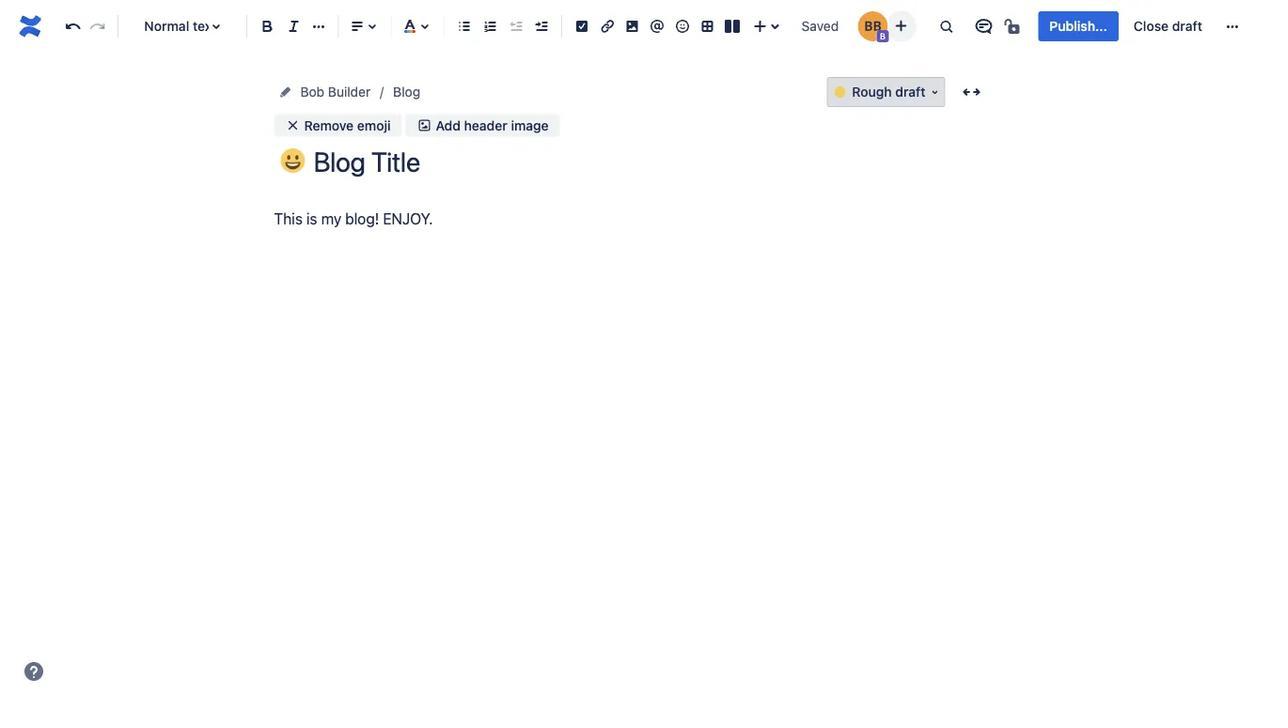 Task type: describe. For each thing, give the bounding box(es) containing it.
remove emoji
[[304, 117, 391, 133]]

publish...
[[1050, 18, 1107, 34]]

table image
[[696, 15, 719, 38]]

Blog post title text field
[[314, 147, 989, 178]]

image icon image
[[417, 118, 432, 133]]

undo ⌘z image
[[61, 15, 84, 38]]

this
[[274, 210, 303, 228]]

italic ⌘i image
[[282, 15, 305, 38]]

bullet list ⌘⇧8 image
[[453, 15, 476, 38]]

close
[[1134, 18, 1169, 34]]

saved
[[802, 18, 839, 34]]

more formatting image
[[307, 15, 330, 38]]

blog!
[[345, 210, 379, 228]]

draft
[[1172, 18, 1202, 34]]

make page full-width image
[[960, 81, 983, 103]]

bob builder link
[[300, 81, 371, 103]]

move this blog image
[[278, 85, 293, 100]]

no restrictions image
[[1003, 15, 1025, 38]]

indent tab image
[[530, 15, 552, 38]]

text
[[193, 18, 217, 34]]

emoji image
[[671, 15, 694, 38]]

emoji
[[357, 117, 391, 133]]

blog
[[393, 84, 420, 100]]

publish... button
[[1038, 11, 1119, 41]]

remove emoji image
[[285, 118, 300, 133]]

remove
[[304, 117, 354, 133]]

layouts image
[[721, 15, 744, 38]]

remove emoji button
[[274, 114, 402, 137]]



Task type: vqa. For each thing, say whether or not it's contained in the screenshot.
trial
no



Task type: locate. For each thing, give the bounding box(es) containing it.
header
[[464, 117, 507, 133]]

more image
[[1221, 15, 1244, 38]]

normal text
[[144, 18, 217, 34]]

align left image
[[346, 15, 369, 38]]

bold ⌘b image
[[256, 15, 279, 38]]

redo ⌘⇧z image
[[86, 15, 109, 38]]

enjoy.
[[383, 210, 433, 228]]

invite to edit image
[[890, 15, 912, 37]]

add header image button
[[406, 114, 560, 137]]

confluence image
[[15, 11, 45, 41], [15, 11, 45, 41]]

help image
[[23, 661, 45, 683]]

action item image
[[571, 15, 593, 38]]

Main content area, start typing to enter text. text field
[[274, 206, 989, 232]]

blog link
[[393, 81, 420, 103]]

bob
[[300, 84, 324, 100]]

mention image
[[646, 15, 669, 38]]

my
[[321, 210, 341, 228]]

close draft button
[[1122, 11, 1214, 41]]

link image
[[596, 15, 618, 38]]

add header image
[[436, 117, 549, 133]]

close draft
[[1134, 18, 1202, 34]]

is
[[306, 210, 317, 228]]

add image, video, or file image
[[621, 15, 644, 38]]

this is my blog! enjoy.
[[274, 210, 433, 228]]

add
[[436, 117, 461, 133]]

find and replace image
[[935, 15, 957, 38]]

image
[[511, 117, 549, 133]]

normal text button
[[126, 6, 239, 47]]

normal
[[144, 18, 189, 34]]

comment icon image
[[972, 15, 995, 38]]

bob builder
[[300, 84, 371, 100]]

builder
[[328, 84, 371, 100]]

outdent ⇧tab image
[[504, 15, 527, 38]]

:grinning: image
[[281, 149, 305, 173], [281, 149, 305, 173]]

bob builder image
[[858, 11, 888, 41]]

numbered list ⌘⇧7 image
[[479, 15, 501, 38]]



